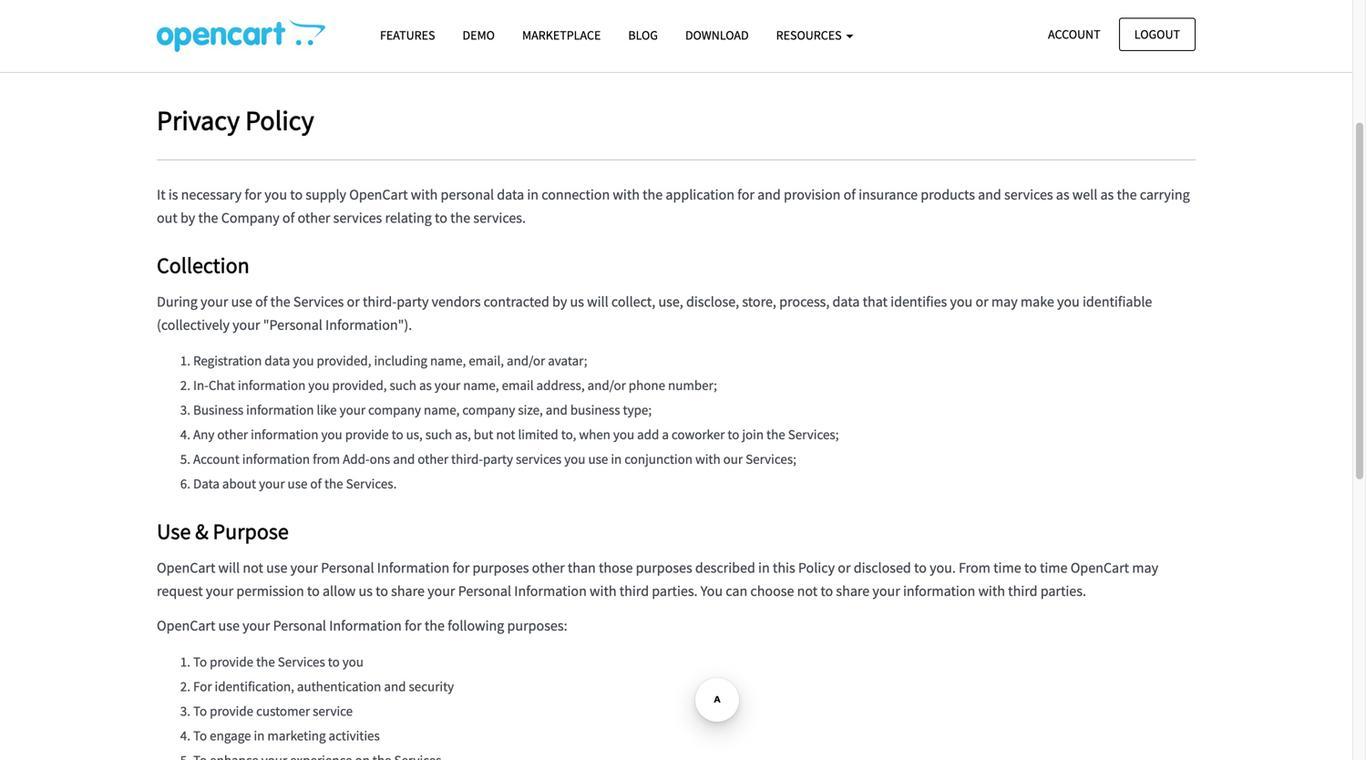 Task type: locate. For each thing, give the bounding box(es) containing it.
2 vertical spatial data
[[265, 352, 290, 369]]

company
[[368, 401, 421, 418], [462, 401, 515, 418]]

1 horizontal spatial such
[[425, 426, 452, 443]]

party
[[397, 293, 429, 311], [483, 450, 513, 468]]

data inside the registration data you provided, including name, email, and/or avatar; in-chat information you provided, such as your name, email address, and/or phone number; business information like your company name, company size, and business type; any other information you provide to us, such as, but not limited to, when you add a coworker to join the services; account information from add-ons and other third-party services you use in conjunction with our services; data about your use of the services.
[[265, 352, 290, 369]]

1 vertical spatial personal
[[458, 582, 511, 600]]

us,
[[406, 426, 423, 443]]

purposes up 'following'
[[472, 559, 529, 577]]

for
[[193, 677, 212, 695]]

you up company
[[265, 185, 287, 204]]

in-
[[193, 377, 209, 394]]

to down for in the left of the page
[[193, 702, 207, 719]]

1 horizontal spatial purposes
[[636, 559, 692, 577]]

company
[[221, 209, 280, 227]]

1 vertical spatial will
[[218, 559, 240, 577]]

1 horizontal spatial parties.
[[1040, 582, 1086, 600]]

company up us,
[[368, 401, 421, 418]]

0 vertical spatial personal
[[321, 559, 374, 577]]

of right company
[[282, 209, 295, 227]]

collection
[[157, 252, 249, 279]]

use down permission
[[218, 617, 240, 635]]

0 vertical spatial provide
[[345, 426, 389, 443]]

1 vertical spatial by
[[552, 293, 567, 311]]

account link
[[1033, 18, 1116, 51]]

2 vertical spatial to
[[193, 727, 207, 744]]

third- down as,
[[451, 450, 483, 468]]

information inside opencart will not use your personal information for purposes other than those purposes described in this policy or disclosed to you. from time to time opencart may request your permission to allow us to share your personal information with third parties. you can choose not to share your information with third parties.
[[903, 582, 975, 600]]

from
[[959, 559, 991, 577]]

the up identification,
[[256, 653, 275, 670]]

1 vertical spatial account
[[193, 450, 239, 468]]

to
[[290, 185, 303, 204], [435, 209, 447, 227], [392, 426, 403, 443], [728, 426, 739, 443], [914, 559, 927, 577], [1024, 559, 1037, 577], [307, 582, 320, 600], [376, 582, 388, 600], [821, 582, 833, 600], [328, 653, 340, 670]]

or inside opencart will not use your personal information for purposes other than those purposes described in this policy or disclosed to you. from time to time opencart may request your permission to allow us to share your personal information with third parties. you can choose not to share your information with third parties.
[[838, 559, 851, 577]]

the down necessary
[[198, 209, 218, 227]]

2 horizontal spatial as
[[1100, 185, 1114, 204]]

1 vertical spatial may
[[1132, 559, 1158, 577]]

you left add
[[613, 426, 634, 443]]

0 horizontal spatial company
[[368, 401, 421, 418]]

2 vertical spatial not
[[797, 582, 818, 600]]

of
[[843, 185, 856, 204], [282, 209, 295, 227], [255, 293, 267, 311], [310, 475, 322, 492]]

1 vertical spatial third-
[[451, 450, 483, 468]]

us left collect,
[[570, 293, 584, 311]]

privacy policy
[[157, 103, 314, 137]]

may
[[991, 293, 1018, 311], [1132, 559, 1158, 577]]

0 horizontal spatial parties.
[[652, 582, 698, 600]]

in inside the registration data you provided, including name, email, and/or avatar; in-chat information you provided, such as your name, email address, and/or phone number; business information like your company name, company size, and business type; any other information you provide to us, such as, but not limited to, when you add a coworker to join the services; account information from add-ons and other third-party services you use in conjunction with our services; data about your use of the services.
[[611, 450, 622, 468]]

0 vertical spatial by
[[180, 209, 195, 227]]

1 horizontal spatial company
[[462, 401, 515, 418]]

us
[[570, 293, 584, 311], [359, 582, 373, 600]]

add-
[[343, 450, 370, 468]]

data inside the during your use of the services or third-party vendors contracted by us will collect, use, disclose, store, process, data that identifies you or may make you identifiable (collectively your "personal information").
[[833, 293, 860, 311]]

other inside it is necessary for you to supply opencart with personal data in connection with the application for and provision of insurance products and services as well as the carrying out by the company of other services relating to the services.
[[297, 209, 330, 227]]

in left "connection"
[[527, 185, 539, 204]]

account left logout
[[1048, 26, 1101, 42]]

and
[[757, 185, 781, 204], [978, 185, 1001, 204], [546, 401, 568, 418], [393, 450, 415, 468], [384, 677, 406, 695]]

you
[[265, 185, 287, 204], [950, 293, 973, 311], [1057, 293, 1080, 311], [293, 352, 314, 369], [308, 377, 329, 394], [321, 426, 342, 443], [613, 426, 634, 443], [564, 450, 585, 468], [342, 653, 364, 670]]

policy right this
[[798, 559, 835, 577]]

2 horizontal spatial or
[[976, 293, 988, 311]]

1 horizontal spatial account
[[1048, 26, 1101, 42]]

account up the data
[[193, 450, 239, 468]]

0 vertical spatial will
[[587, 293, 608, 311]]

0 vertical spatial to
[[193, 653, 207, 670]]

name,
[[430, 352, 466, 369], [463, 377, 499, 394], [424, 401, 460, 418]]

can
[[726, 582, 747, 600]]

2 vertical spatial services
[[516, 450, 562, 468]]

authentication
[[297, 677, 381, 695]]

use
[[157, 518, 191, 545]]

type;
[[623, 401, 652, 418]]

add
[[637, 426, 659, 443]]

0 horizontal spatial will
[[218, 559, 240, 577]]

1 company from the left
[[368, 401, 421, 418]]

to left supply
[[290, 185, 303, 204]]

personal up allow
[[321, 559, 374, 577]]

to
[[193, 653, 207, 670], [193, 702, 207, 719], [193, 727, 207, 744]]

it is necessary for you to supply opencart with personal data in connection with the application for and provision of insurance products and services as well as the carrying out by the company of other services relating to the services.
[[157, 185, 1190, 227]]

your up 'following'
[[428, 582, 455, 600]]

chat
[[209, 377, 235, 394]]

not right but
[[496, 426, 515, 443]]

services; right join
[[788, 426, 839, 443]]

with up relating
[[411, 185, 438, 204]]

collect,
[[611, 293, 655, 311]]

as
[[1056, 185, 1070, 204], [1100, 185, 1114, 204], [419, 377, 432, 394]]

data left that
[[833, 293, 860, 311]]

for up 'following'
[[452, 559, 470, 577]]

0 horizontal spatial or
[[347, 293, 360, 311]]

blog link
[[615, 19, 672, 51]]

0 horizontal spatial account
[[193, 450, 239, 468]]

1 horizontal spatial services
[[516, 450, 562, 468]]

1 horizontal spatial not
[[496, 426, 515, 443]]

0 vertical spatial data
[[497, 185, 524, 204]]

0 horizontal spatial data
[[265, 352, 290, 369]]

phone
[[629, 377, 665, 394]]

1 horizontal spatial share
[[836, 582, 870, 600]]

the left application
[[643, 185, 663, 204]]

size,
[[518, 401, 543, 418]]

email,
[[469, 352, 504, 369]]

not for permission
[[797, 582, 818, 600]]

0 vertical spatial third-
[[363, 293, 397, 311]]

limited
[[518, 426, 558, 443]]

2 vertical spatial provide
[[210, 702, 253, 719]]

join
[[742, 426, 764, 443]]

0 vertical spatial services
[[1004, 185, 1053, 204]]

company up but
[[462, 401, 515, 418]]

(collectively
[[157, 316, 230, 334]]

services;
[[788, 426, 839, 443], [746, 450, 796, 468]]

to left engage
[[193, 727, 207, 744]]

0 horizontal spatial and/or
[[507, 352, 545, 369]]

services up authentication
[[278, 653, 325, 670]]

share down 'disclosed'
[[836, 582, 870, 600]]

opencart - privacy policy image
[[157, 19, 325, 52]]

0 horizontal spatial us
[[359, 582, 373, 600]]

1 time from the left
[[993, 559, 1021, 577]]

will left collect,
[[587, 293, 608, 311]]

to,
[[561, 426, 576, 443]]

necessary
[[181, 185, 242, 204]]

and right products
[[978, 185, 1001, 204]]

1 horizontal spatial third-
[[451, 450, 483, 468]]

it
[[157, 185, 166, 204]]

you inside to provide the services to you for identification, authentication and security to provide customer service to engage in marketing activities
[[342, 653, 364, 670]]

with right "connection"
[[613, 185, 640, 204]]

with left our
[[695, 450, 721, 468]]

0 vertical spatial such
[[390, 377, 416, 394]]

0 horizontal spatial such
[[390, 377, 416, 394]]

services.
[[346, 475, 397, 492]]

us right allow
[[359, 582, 373, 600]]

0 vertical spatial us
[[570, 293, 584, 311]]

our
[[723, 450, 743, 468]]

registration data you provided, including name, email, and/or avatar; in-chat information you provided, such as your name, email address, and/or phone number; business information like your company name, company size, and business type; any other information you provide to us, such as, but not limited to, when you add a coworker to join the services; account information from add-ons and other third-party services you use in conjunction with our services; data about your use of the services.
[[193, 352, 839, 492]]

not inside the registration data you provided, including name, email, and/or avatar; in-chat information you provided, such as your name, email address, and/or phone number; business information like your company name, company size, and business type; any other information you provide to us, such as, but not limited to, when you add a coworker to join the services; account information from add-ons and other third-party services you use in conjunction with our services; data about your use of the services.
[[496, 426, 515, 443]]

name, left email,
[[430, 352, 466, 369]]

provide inside the registration data you provided, including name, email, and/or avatar; in-chat information you provided, such as your name, email address, and/or phone number; business information like your company name, company size, and business type; any other information you provide to us, such as, but not limited to, when you add a coworker to join the services; account information from add-ons and other third-party services you use in conjunction with our services; data about your use of the services.
[[345, 426, 389, 443]]

as down the including
[[419, 377, 432, 394]]

use
[[231, 293, 252, 311], [588, 450, 608, 468], [288, 475, 308, 492], [266, 559, 287, 577], [218, 617, 240, 635]]

1 parties. from the left
[[652, 582, 698, 600]]

1 vertical spatial not
[[243, 559, 263, 577]]

share
[[391, 582, 425, 600], [836, 582, 870, 600]]

not for company
[[496, 426, 515, 443]]

1 vertical spatial to
[[193, 702, 207, 719]]

information up purposes:
[[514, 582, 587, 600]]

for inside opencart will not use your personal information for purposes other than those purposes described in this policy or disclosed to you. from time to time opencart may request your permission to allow us to share your personal information with third parties. you can choose not to share your information with third parties.
[[452, 559, 470, 577]]

in inside opencart will not use your personal information for purposes other than those purposes described in this policy or disclosed to you. from time to time opencart may request your permission to allow us to share your personal information with third parties. you can choose not to share your information with third parties.
[[758, 559, 770, 577]]

0 vertical spatial services;
[[788, 426, 839, 443]]

1 horizontal spatial policy
[[798, 559, 835, 577]]

and/or up email
[[507, 352, 545, 369]]

1 horizontal spatial third
[[1008, 582, 1038, 600]]

use up permission
[[266, 559, 287, 577]]

0 horizontal spatial may
[[991, 293, 1018, 311]]

you up authentication
[[342, 653, 364, 670]]

conjunction
[[624, 450, 693, 468]]

permission
[[236, 582, 304, 600]]

1 horizontal spatial or
[[838, 559, 851, 577]]

of up "personal
[[255, 293, 267, 311]]

the right join
[[766, 426, 785, 443]]

connection
[[542, 185, 610, 204]]

0 horizontal spatial share
[[391, 582, 425, 600]]

0 vertical spatial may
[[991, 293, 1018, 311]]

by right out
[[180, 209, 195, 227]]

this
[[773, 559, 795, 577]]

as right well
[[1100, 185, 1114, 204]]

by
[[180, 209, 195, 227], [552, 293, 567, 311]]

0 horizontal spatial services
[[333, 209, 382, 227]]

like
[[317, 401, 337, 418]]

by inside it is necessary for you to supply opencart with personal data in connection with the application for and provision of insurance products and services as well as the carrying out by the company of other services relating to the services.
[[180, 209, 195, 227]]

in
[[527, 185, 539, 204], [611, 450, 622, 468], [758, 559, 770, 577], [254, 727, 265, 744]]

relating
[[385, 209, 432, 227]]

opencart inside it is necessary for you to supply opencart with personal data in connection with the application for and provision of insurance products and services as well as the carrying out by the company of other services relating to the services.
[[349, 185, 408, 204]]

1 vertical spatial services
[[278, 653, 325, 670]]

0 horizontal spatial time
[[993, 559, 1021, 577]]

such down the including
[[390, 377, 416, 394]]

to provide the services to you for identification, authentication and security to provide customer service to engage in marketing activities
[[193, 653, 454, 744]]

provided, down information").
[[317, 352, 371, 369]]

services inside to provide the services to you for identification, authentication and security to provide customer service to engage in marketing activities
[[278, 653, 325, 670]]

personal
[[321, 559, 374, 577], [458, 582, 511, 600], [273, 617, 326, 635]]

1 vertical spatial policy
[[798, 559, 835, 577]]

1 vertical spatial data
[[833, 293, 860, 311]]

1 vertical spatial name,
[[463, 377, 499, 394]]

1 horizontal spatial data
[[497, 185, 524, 204]]

2 to from the top
[[193, 702, 207, 719]]

0 vertical spatial account
[[1048, 26, 1101, 42]]

process,
[[779, 293, 830, 311]]

1 horizontal spatial and/or
[[587, 377, 626, 394]]

or left make at the top of page
[[976, 293, 988, 311]]

1 horizontal spatial party
[[483, 450, 513, 468]]

provided, up like
[[332, 377, 387, 394]]

1 horizontal spatial us
[[570, 293, 584, 311]]

0 horizontal spatial party
[[397, 293, 429, 311]]

or left 'disclosed'
[[838, 559, 851, 577]]

0 vertical spatial services
[[293, 293, 344, 311]]

for
[[245, 185, 262, 204], [737, 185, 755, 204], [452, 559, 470, 577], [405, 617, 422, 635]]

provide
[[345, 426, 389, 443], [210, 653, 253, 670], [210, 702, 253, 719]]

purpose
[[213, 518, 289, 545]]

following
[[448, 617, 504, 635]]

third- inside the registration data you provided, including name, email, and/or avatar; in-chat information you provided, such as your name, email address, and/or phone number; business information like your company name, company size, and business type; any other information you provide to us, such as, but not limited to, when you add a coworker to join the services; account information from add-ons and other third-party services you use in conjunction with our services; data about your use of the services.
[[451, 450, 483, 468]]

0 vertical spatial party
[[397, 293, 429, 311]]

your right the request
[[206, 582, 233, 600]]

in left this
[[758, 559, 770, 577]]

download link
[[672, 19, 762, 51]]

will inside the during your use of the services or third-party vendors contracted by us will collect, use, disclose, store, process, data that identifies you or may make you identifiable (collectively your "personal information").
[[587, 293, 608, 311]]

may inside the during your use of the services or third-party vendors contracted by us will collect, use, disclose, store, process, data that identifies you or may make you identifiable (collectively your "personal information").
[[991, 293, 1018, 311]]

1 vertical spatial provide
[[210, 653, 253, 670]]

0 vertical spatial information
[[377, 559, 450, 577]]

to inside to provide the services to you for identification, authentication and security to provide customer service to engage in marketing activities
[[328, 653, 340, 670]]

"personal
[[263, 316, 322, 334]]

2 company from the left
[[462, 401, 515, 418]]

by right contracted
[[552, 293, 567, 311]]

data down "personal
[[265, 352, 290, 369]]

engage
[[210, 727, 251, 744]]

1 vertical spatial us
[[359, 582, 373, 600]]

0 horizontal spatial by
[[180, 209, 195, 227]]

0 horizontal spatial third-
[[363, 293, 397, 311]]

services
[[1004, 185, 1053, 204], [333, 209, 382, 227], [516, 450, 562, 468]]

you right make at the top of page
[[1057, 293, 1080, 311]]

3 to from the top
[[193, 727, 207, 744]]

0 horizontal spatial policy
[[245, 103, 314, 137]]

services down limited
[[516, 450, 562, 468]]

and left provision
[[757, 185, 781, 204]]

information
[[377, 559, 450, 577], [514, 582, 587, 600], [329, 617, 402, 635]]

features
[[380, 27, 435, 43]]

policy
[[245, 103, 314, 137], [798, 559, 835, 577]]

not right choose
[[797, 582, 818, 600]]

vendors
[[432, 293, 481, 311]]

1 horizontal spatial time
[[1040, 559, 1068, 577]]

services up "personal
[[293, 293, 344, 311]]

2 horizontal spatial data
[[833, 293, 860, 311]]

1 horizontal spatial by
[[552, 293, 567, 311]]

those
[[599, 559, 633, 577]]

in right engage
[[254, 727, 265, 744]]

information
[[238, 377, 306, 394], [246, 401, 314, 418], [251, 426, 318, 443], [242, 450, 310, 468], [903, 582, 975, 600]]

1 horizontal spatial will
[[587, 293, 608, 311]]

0 vertical spatial and/or
[[507, 352, 545, 369]]

information up from
[[251, 426, 318, 443]]

purposes
[[472, 559, 529, 577], [636, 559, 692, 577]]

0 horizontal spatial as
[[419, 377, 432, 394]]

1 vertical spatial party
[[483, 450, 513, 468]]

other down business
[[217, 426, 248, 443]]

2 third from the left
[[1008, 582, 1038, 600]]

download
[[685, 27, 749, 43]]

the left 'following'
[[425, 617, 445, 635]]

1 vertical spatial services;
[[746, 450, 796, 468]]

us inside the during your use of the services or third-party vendors contracted by us will collect, use, disclose, store, process, data that identifies you or may make you identifiable (collectively your "personal information").
[[570, 293, 584, 311]]

in left conjunction
[[611, 450, 622, 468]]

provide up engage
[[210, 702, 253, 719]]

2 horizontal spatial not
[[797, 582, 818, 600]]

party down but
[[483, 450, 513, 468]]

party inside the registration data you provided, including name, email, and/or avatar; in-chat information you provided, such as your name, email address, and/or phone number; business information like your company name, company size, and business type; any other information you provide to us, such as, but not limited to, when you add a coworker to join the services; account information from add-ons and other third-party services you use in conjunction with our services; data about your use of the services.
[[483, 450, 513, 468]]

0 horizontal spatial not
[[243, 559, 263, 577]]

to left us,
[[392, 426, 403, 443]]

use,
[[658, 293, 683, 311]]

to left join
[[728, 426, 739, 443]]

marketplace
[[522, 27, 601, 43]]

business
[[193, 401, 243, 418]]

provided,
[[317, 352, 371, 369], [332, 377, 387, 394]]

services down supply
[[333, 209, 382, 227]]

0 vertical spatial not
[[496, 426, 515, 443]]

privacy
[[157, 103, 240, 137]]

or up information").
[[347, 293, 360, 311]]

your
[[201, 293, 228, 311], [233, 316, 260, 334], [435, 377, 460, 394], [340, 401, 366, 418], [259, 475, 285, 492], [290, 559, 318, 577], [206, 582, 233, 600], [428, 582, 455, 600], [873, 582, 900, 600], [242, 617, 270, 635]]

0 horizontal spatial third
[[619, 582, 649, 600]]

other left than
[[532, 559, 565, 577]]

services left well
[[1004, 185, 1053, 204]]

other inside opencart will not use your personal information for purposes other than those purposes described in this policy or disclosed to you. from time to time opencart may request your permission to allow us to share your personal information with third parties. you can choose not to share your information with third parties.
[[532, 559, 565, 577]]

1 third from the left
[[619, 582, 649, 600]]

you down to, on the left bottom of the page
[[564, 450, 585, 468]]

provide up add-
[[345, 426, 389, 443]]

provide up identification,
[[210, 653, 253, 670]]

0 horizontal spatial purposes
[[472, 559, 529, 577]]

1 horizontal spatial may
[[1132, 559, 1158, 577]]

use & purpose
[[157, 518, 289, 545]]



Task type: vqa. For each thing, say whether or not it's contained in the screenshot.
the data within registration data you provided, including name, email, and/or avatar; in-chat information you provided, such as your name, email address, and/or phone number; business information like your company name, company size, and business type; any other information you provide to us, such as, but not limited to, when you add a coworker to join the services; account information from add-ons and other third-party services you use in conjunction with our services; data about your use of the services.
yes



Task type: describe. For each thing, give the bounding box(es) containing it.
your up registration
[[233, 316, 260, 334]]

information left like
[[246, 401, 314, 418]]

and down address, in the left of the page
[[546, 401, 568, 418]]

marketing
[[267, 727, 326, 744]]

number;
[[668, 377, 717, 394]]

products
[[921, 185, 975, 204]]

the left carrying
[[1117, 185, 1137, 204]]

you right the 'identifies'
[[950, 293, 973, 311]]

with down those
[[590, 582, 617, 600]]

in inside to provide the services to you for identification, authentication and security to provide customer service to engage in marketing activities
[[254, 727, 265, 744]]

1 vertical spatial information
[[514, 582, 587, 600]]

of inside the during your use of the services or third-party vendors contracted by us will collect, use, disclose, store, process, data that identifies you or may make you identifiable (collectively your "personal information").
[[255, 293, 267, 311]]

1 vertical spatial such
[[425, 426, 452, 443]]

to right choose
[[821, 582, 833, 600]]

when
[[579, 426, 610, 443]]

with inside the registration data you provided, including name, email, and/or avatar; in-chat information you provided, such as your name, email address, and/or phone number; business information like your company name, company size, and business type; any other information you provide to us, such as, but not limited to, when you add a coworker to join the services; account information from add-ons and other third-party services you use in conjunction with our services; data about your use of the services.
[[695, 450, 721, 468]]

you down "personal
[[293, 352, 314, 369]]

2 horizontal spatial services
[[1004, 185, 1053, 204]]

your down 'disclosed'
[[873, 582, 900, 600]]

application
[[666, 185, 735, 204]]

insurance
[[859, 185, 918, 204]]

your right about
[[259, 475, 285, 492]]

a
[[662, 426, 669, 443]]

policy inside opencart will not use your personal information for purposes other than those purposes described in this policy or disclosed to you. from time to time opencart may request your permission to allow us to share your personal information with third parties. you can choose not to share your information with third parties.
[[798, 559, 835, 577]]

as,
[[455, 426, 471, 443]]

your right like
[[340, 401, 366, 418]]

2 vertical spatial personal
[[273, 617, 326, 635]]

demo
[[462, 27, 495, 43]]

1 vertical spatial and/or
[[587, 377, 626, 394]]

resources
[[776, 27, 844, 43]]

but
[[474, 426, 493, 443]]

address,
[[536, 377, 585, 394]]

personal
[[441, 185, 494, 204]]

coworker
[[672, 426, 725, 443]]

services inside the during your use of the services or third-party vendors contracted by us will collect, use, disclose, store, process, data that identifies you or may make you identifiable (collectively your "personal information").
[[293, 293, 344, 311]]

disclose,
[[686, 293, 739, 311]]

of inside the registration data you provided, including name, email, and/or avatar; in-chat information you provided, such as your name, email address, and/or phone number; business information like your company name, company size, and business type; any other information you provide to us, such as, but not limited to, when you add a coworker to join the services; account information from add-ons and other third-party services you use in conjunction with our services; data about your use of the services.
[[310, 475, 322, 492]]

0 vertical spatial policy
[[245, 103, 314, 137]]

well
[[1072, 185, 1098, 204]]

contracted
[[484, 293, 549, 311]]

as inside the registration data you provided, including name, email, and/or avatar; in-chat information you provided, such as your name, email address, and/or phone number; business information like your company name, company size, and business type; any other information you provide to us, such as, but not limited to, when you add a coworker to join the services; account information from add-ons and other third-party services you use in conjunction with our services; data about your use of the services.
[[419, 377, 432, 394]]

you inside it is necessary for you to supply opencart with personal data in connection with the application for and provision of insurance products and services as well as the carrying out by the company of other services relating to the services.
[[265, 185, 287, 204]]

use right about
[[288, 475, 308, 492]]

2 time from the left
[[1040, 559, 1068, 577]]

identification,
[[215, 677, 294, 695]]

avatar;
[[548, 352, 587, 369]]

logout
[[1134, 26, 1180, 42]]

for up company
[[245, 185, 262, 204]]

business
[[570, 401, 620, 418]]

may inside opencart will not use your personal information for purposes other than those purposes described in this policy or disclosed to you. from time to time opencart may request your permission to allow us to share your personal information with third parties. you can choose not to share your information with third parties.
[[1132, 559, 1158, 577]]

to left you.
[[914, 559, 927, 577]]

out
[[157, 209, 178, 227]]

any
[[193, 426, 215, 443]]

you
[[701, 582, 723, 600]]

from
[[313, 450, 340, 468]]

data
[[193, 475, 220, 492]]

1 to from the top
[[193, 653, 207, 670]]

allow
[[323, 582, 356, 600]]

the inside the during your use of the services or third-party vendors contracted by us will collect, use, disclose, store, process, data that identifies you or may make you identifiable (collectively your "personal information").
[[270, 293, 290, 311]]

party inside the during your use of the services or third-party vendors contracted by us will collect, use, disclose, store, process, data that identifies you or may make you identifiable (collectively your "personal information").
[[397, 293, 429, 311]]

1 horizontal spatial as
[[1056, 185, 1070, 204]]

store,
[[742, 293, 776, 311]]

identifies
[[891, 293, 947, 311]]

1 vertical spatial provided,
[[332, 377, 387, 394]]

2 share from the left
[[836, 582, 870, 600]]

for left 'following'
[[405, 617, 422, 635]]

1 purposes from the left
[[472, 559, 529, 577]]

your up (collectively
[[201, 293, 228, 311]]

opencart use your personal information for the following purposes:
[[157, 617, 567, 635]]

services inside the registration data you provided, including name, email, and/or avatar; in-chat information you provided, such as your name, email address, and/or phone number; business information like your company name, company size, and business type; any other information you provide to us, such as, but not limited to, when you add a coworker to join the services; account information from add-ons and other third-party services you use in conjunction with our services; data about your use of the services.
[[516, 450, 562, 468]]

0 vertical spatial name,
[[430, 352, 466, 369]]

account inside the registration data you provided, including name, email, and/or avatar; in-chat information you provided, such as your name, email address, and/or phone number; business information like your company name, company size, and business type; any other information you provide to us, such as, but not limited to, when you add a coworker to join the services; account information from add-ons and other third-party services you use in conjunction with our services; data about your use of the services.
[[193, 450, 239, 468]]

identifiable
[[1083, 293, 1152, 311]]

choose
[[750, 582, 794, 600]]

with down the from
[[978, 582, 1005, 600]]

third- inside the during your use of the services or third-party vendors contracted by us will collect, use, disclose, store, process, data that identifies you or may make you identifiable (collectively your "personal information").
[[363, 293, 397, 311]]

information right chat
[[238, 377, 306, 394]]

the down personal
[[450, 209, 470, 227]]

use inside the during your use of the services or third-party vendors contracted by us will collect, use, disclose, store, process, data that identifies you or may make you identifiable (collectively your "personal information").
[[231, 293, 252, 311]]

registration
[[193, 352, 262, 369]]

opencart will not use your personal information for purposes other than those purposes described in this policy or disclosed to you. from time to time opencart may request your permission to allow us to share your personal information with third parties. you can choose not to share your information with third parties.
[[157, 559, 1158, 600]]

supply
[[306, 185, 346, 204]]

carrying
[[1140, 185, 1190, 204]]

described
[[695, 559, 755, 577]]

logout link
[[1119, 18, 1196, 51]]

is
[[168, 185, 178, 204]]

you up like
[[308, 377, 329, 394]]

services.
[[473, 209, 526, 227]]

make
[[1021, 293, 1054, 311]]

2 vertical spatial name,
[[424, 401, 460, 418]]

during your use of the services or third-party vendors contracted by us will collect, use, disclose, store, process, data that identifies you or may make you identifiable (collectively your "personal information").
[[157, 293, 1152, 334]]

the down from
[[324, 475, 343, 492]]

to right the from
[[1024, 559, 1037, 577]]

including
[[374, 352, 427, 369]]

to right relating
[[435, 209, 447, 227]]

your down permission
[[242, 617, 270, 635]]

during
[[157, 293, 198, 311]]

purposes:
[[507, 617, 567, 635]]

data inside it is necessary for you to supply opencart with personal data in connection with the application for and provision of insurance products and services as well as the carrying out by the company of other services relating to the services.
[[497, 185, 524, 204]]

blog
[[628, 27, 658, 43]]

marketplace link
[[508, 19, 615, 51]]

you.
[[930, 559, 956, 577]]

other down us,
[[418, 450, 448, 468]]

your up as,
[[435, 377, 460, 394]]

2 purposes from the left
[[636, 559, 692, 577]]

security
[[409, 677, 454, 695]]

activities
[[329, 727, 380, 744]]

1 vertical spatial services
[[333, 209, 382, 227]]

0 vertical spatial provided,
[[317, 352, 371, 369]]

demo link
[[449, 19, 508, 51]]

&
[[195, 518, 208, 545]]

about
[[222, 475, 256, 492]]

use down when
[[588, 450, 608, 468]]

us inside opencart will not use your personal information for purposes other than those purposes described in this policy or disclosed to you. from time to time opencart may request your permission to allow us to share your personal information with third parties. you can choose not to share your information with third parties.
[[359, 582, 373, 600]]

provision
[[784, 185, 841, 204]]

will inside opencart will not use your personal information for purposes other than those purposes described in this policy or disclosed to you. from time to time opencart may request your permission to allow us to share your personal information with third parties. you can choose not to share your information with third parties.
[[218, 559, 240, 577]]

you down like
[[321, 426, 342, 443]]

2 vertical spatial information
[[329, 617, 402, 635]]

and inside to provide the services to you for identification, authentication and security to provide customer service to engage in marketing activities
[[384, 677, 406, 695]]

of right provision
[[843, 185, 856, 204]]

2 parties. from the left
[[1040, 582, 1086, 600]]

your up permission
[[290, 559, 318, 577]]

that
[[863, 293, 888, 311]]

than
[[568, 559, 596, 577]]

for right application
[[737, 185, 755, 204]]

in inside it is necessary for you to supply opencart with personal data in connection with the application for and provision of insurance products and services as well as the carrying out by the company of other services relating to the services.
[[527, 185, 539, 204]]

to up opencart use your personal information for the following purposes:
[[376, 582, 388, 600]]

customer
[[256, 702, 310, 719]]

information up about
[[242, 450, 310, 468]]

use inside opencart will not use your personal information for purposes other than those purposes described in this policy or disclosed to you. from time to time opencart may request your permission to allow us to share your personal information with third parties. you can choose not to share your information with third parties.
[[266, 559, 287, 577]]

information").
[[325, 316, 412, 334]]

service
[[313, 702, 353, 719]]

by inside the during your use of the services or third-party vendors contracted by us will collect, use, disclose, store, process, data that identifies you or may make you identifiable (collectively your "personal information").
[[552, 293, 567, 311]]

1 share from the left
[[391, 582, 425, 600]]

the inside to provide the services to you for identification, authentication and security to provide customer service to engage in marketing activities
[[256, 653, 275, 670]]

to left allow
[[307, 582, 320, 600]]

and right ons
[[393, 450, 415, 468]]



